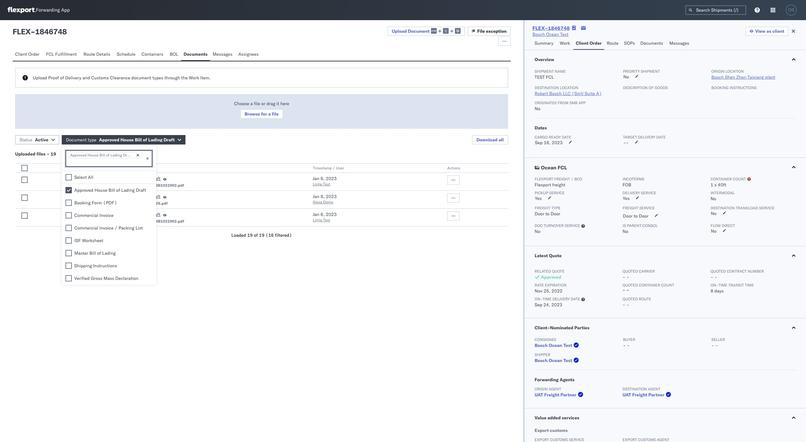 Task type: describe. For each thing, give the bounding box(es) containing it.
nov
[[535, 288, 542, 294]]

1 vertical spatial freight
[[552, 182, 565, 188]]

quoted for quoted route - -
[[623, 297, 638, 301]]

draft inside list box
[[136, 187, 146, 193]]

--
[[623, 140, 629, 145]]

freight inside freight type door to door
[[535, 206, 551, 210]]

isf worksheet
[[74, 238, 103, 243]]

date for sep 16, 2023
[[562, 135, 571, 139]]

sep for sep 24, 2023
[[535, 302, 542, 308]]

sops
[[624, 40, 635, 46]]

uat freight partner for origin
[[535, 392, 577, 398]]

overview button
[[525, 50, 806, 69]]

approved house bill of lading draft for first approved house bill of lading draft link from the bottom
[[89, 212, 160, 217]]

0 vertical spatial messages
[[669, 40, 689, 46]]

1 horizontal spatial 1846748
[[548, 25, 570, 31]]

no inside originates from smb app no
[[535, 106, 540, 111]]

0 horizontal spatial delivery
[[65, 75, 81, 81]]

forwarding for forwarding agents
[[535, 377, 559, 383]]

browse for a file
[[245, 111, 279, 117]]

2 approved house bill of lading draft link from the top
[[89, 193, 160, 201]]

work button
[[557, 37, 573, 50]]

schedule
[[117, 51, 135, 57]]

booking form (pdf)
[[74, 200, 117, 206]]

master
[[74, 250, 88, 256]]

house up all
[[88, 153, 99, 157]]

origin agent
[[535, 387, 561, 391]]

1 vertical spatial flxt-
[[113, 201, 125, 206]]

quoted for quoted contract number - - rate expiration nov 25, 2022
[[711, 269, 726, 274]]

master bill of lading
[[74, 250, 116, 256]]

0 vertical spatial fcl
[[46, 51, 54, 57]]

19 for of
[[259, 232, 264, 238]]

isf
[[74, 238, 81, 243]]

jan for first approved house bill of lading draft link
[[313, 176, 319, 181]]

approved down form
[[89, 212, 108, 217]]

0 vertical spatial app
[[61, 7, 70, 13]]

0 vertical spatial client
[[576, 40, 589, 46]]

date for --
[[656, 135, 666, 139]]

priority shipment
[[623, 69, 660, 74]]

freight down destination agent on the bottom of page
[[632, 392, 647, 398]]

packing
[[119, 225, 134, 231]]

documents for the left documents button
[[184, 51, 208, 57]]

1 horizontal spatial to
[[634, 213, 638, 219]]

choose a file or drag it here
[[234, 101, 289, 106]]

goods
[[655, 85, 668, 90]]

lading- for first approved house bill of lading draft link
[[115, 183, 130, 188]]

proof
[[48, 75, 59, 81]]

incoterms
[[623, 177, 644, 181]]

1 vertical spatial delivery
[[623, 191, 640, 195]]

1 approved house bill of lading draft link from the top
[[89, 175, 160, 183]]

1 flexport from the top
[[535, 177, 553, 181]]

assignees button
[[236, 48, 262, 61]]

no down doc
[[535, 229, 540, 234]]

or
[[261, 101, 265, 106]]

name
[[555, 69, 566, 74]]

flex - 1846748
[[13, 27, 67, 36]]

bco
[[574, 177, 582, 181]]

copy-bill-of-lading-flxt-1846748b1022902.pdf for first approved house bill of lading draft link from the bottom
[[89, 219, 184, 224]]

the
[[181, 75, 188, 81]]

quoted carrier - -
[[623, 269, 655, 280]]

no inside intermodal no
[[711, 196, 716, 202]]

0 horizontal spatial messages button
[[210, 48, 236, 61]]

originates from smb app no
[[535, 100, 586, 111]]

sops button
[[622, 37, 638, 50]]

buyer - -
[[623, 337, 635, 348]]

door down service
[[639, 213, 649, 219]]

verified gross mass declaration
[[74, 276, 138, 281]]

jan 8, 2023 alexa demo
[[313, 194, 337, 204]]

0 vertical spatial a
[[250, 101, 253, 106]]

test up agents
[[563, 358, 572, 363]]

0 horizontal spatial client order button
[[13, 48, 44, 61]]

2023 for 2nd approved house bill of lading draft link from the bottom of the page
[[326, 194, 337, 199]]

test up "work" "button"
[[560, 31, 568, 37]]

door up doc
[[535, 211, 544, 217]]

form
[[92, 200, 102, 206]]

0 vertical spatial document
[[408, 28, 430, 34]]

1846748b1022902.pdf for first approved house bill of lading draft link from the bottom
[[141, 219, 184, 224]]

0 vertical spatial freight
[[554, 177, 570, 181]]

flex-
[[532, 25, 548, 31]]

ocean inside button
[[541, 164, 557, 171]]

invoice for commercial invoice
[[99, 213, 114, 218]]

route details
[[83, 51, 110, 57]]

bill up filename
[[135, 137, 142, 143]]

1 horizontal spatial messages button
[[667, 37, 693, 50]]

os
[[788, 8, 794, 12]]

for
[[261, 111, 267, 117]]

route details button
[[81, 48, 114, 61]]

shen
[[725, 74, 735, 80]]

flex-1846748
[[532, 25, 570, 31]]

summary
[[535, 40, 553, 46]]

(smv
[[572, 91, 584, 96]]

description
[[623, 85, 648, 90]]

document type / filename
[[89, 166, 138, 170]]

is
[[623, 223, 626, 228]]

route for route
[[607, 40, 619, 46]]

door up is
[[623, 213, 633, 219]]

os button
[[784, 3, 799, 17]]

status
[[20, 137, 32, 143]]

intermodal
[[711, 191, 735, 195]]

list box containing select all
[[62, 171, 156, 285]]

origin for origin location bosch shen zhen taixiang plant
[[711, 69, 725, 74]]

approved inside list box
[[74, 187, 93, 193]]

2 horizontal spatial time
[[745, 283, 754, 287]]

work inside "button"
[[560, 40, 570, 46]]

it
[[276, 101, 279, 106]]

service right turnover at bottom
[[565, 223, 580, 228]]

customs
[[91, 75, 109, 81]]

service right transload
[[759, 206, 774, 210]]

view
[[755, 28, 765, 34]]

forwarding for forwarding app
[[36, 7, 60, 13]]

approved up select
[[70, 153, 87, 157]]

2 vertical spatial destination
[[623, 387, 647, 391]]

destination for robert
[[535, 85, 559, 90]]

pickup service
[[535, 191, 565, 195]]

ocean down shipper
[[549, 358, 562, 363]]

bill up (pdf)
[[109, 187, 115, 193]]

priority
[[623, 69, 640, 74]]

seller
[[711, 337, 725, 342]]

app inside originates from smb app no
[[579, 100, 586, 105]]

uat for origin
[[535, 392, 543, 398]]

quoted for quoted carrier - -
[[623, 269, 638, 274]]

days
[[714, 288, 724, 294]]

target
[[623, 135, 637, 139]]

added
[[548, 415, 561, 421]]

services
[[562, 415, 579, 421]]

1846748b1022902.pdf for first approved house bill of lading draft link
[[141, 183, 184, 188]]

filtered)
[[275, 232, 292, 238]]

1 horizontal spatial client order button
[[573, 37, 604, 50]]

0 horizontal spatial client
[[15, 51, 27, 57]]

sep 16, 2023
[[535, 140, 563, 145]]

consignee
[[535, 337, 557, 342]]

on-time transit time 8 days
[[711, 283, 754, 294]]

approved house bill of lading draft for 2nd approved house bill of lading draft link from the bottom of the page
[[89, 194, 160, 199]]

3 approved house bill of lading draft link from the top
[[89, 211, 160, 219]]

jan 6, 2023 linjia test for first approved house bill of lading draft link
[[313, 176, 337, 186]]

linjia for first approved house bill of lading draft link
[[313, 182, 322, 186]]

gross
[[91, 276, 102, 281]]

approved right select
[[89, 176, 108, 181]]

no up flow
[[711, 211, 717, 216]]

view as client
[[755, 28, 784, 34]]

document for document type approved house bill of lading draft
[[66, 137, 87, 143]]

a inside button
[[268, 111, 271, 117]]

bol button
[[167, 48, 181, 61]]

freight down origin agent
[[544, 392, 559, 398]]

linjia for first approved house bill of lading draft link from the bottom
[[313, 218, 322, 222]]

house down (pdf)
[[109, 212, 122, 217]]

test down 'client-nominated parties'
[[563, 343, 572, 348]]

fob
[[623, 182, 631, 188]]

house up (pdf)
[[109, 194, 122, 199]]

no down flow
[[711, 228, 717, 234]]

shipping instructions
[[74, 263, 117, 269]]

jan for 2nd approved house bill of lading draft link from the bottom of the page
[[313, 194, 319, 199]]

drag
[[267, 101, 275, 106]]

2 flexport from the top
[[535, 182, 551, 188]]

1 horizontal spatial documents button
[[638, 37, 667, 50]]

containers button
[[139, 48, 167, 61]]

bill right master
[[89, 250, 96, 256]]

upload for upload document
[[392, 28, 407, 34]]

approved down related quote
[[541, 274, 561, 280]]

2 bill- from the top
[[100, 219, 109, 224]]

shipping
[[74, 263, 92, 269]]

nominated
[[550, 325, 573, 331]]

quoted contract number - - rate expiration nov 25, 2022
[[535, 269, 764, 294]]

service up service
[[641, 191, 656, 195]]

fcl inside the shipment name test fcl
[[546, 74, 554, 80]]

status active
[[20, 137, 48, 143]]

download all button
[[472, 135, 508, 145]]

6, for first approved house bill of lading draft link
[[321, 176, 325, 181]]

service down flexport freight / bco flexport freight
[[549, 191, 565, 195]]

file inside button
[[272, 111, 279, 117]]

delivery service
[[623, 191, 656, 195]]

route for route details
[[83, 51, 95, 57]]

container count
[[711, 177, 746, 181]]

containers
[[142, 51, 163, 57]]

of- for first approved house bill of lading draft link
[[109, 183, 115, 188]]

approved up the type
[[99, 137, 119, 143]]

bill up "document type / filename"
[[100, 153, 105, 157]]

shipper
[[535, 352, 550, 357]]

bosch ocean test for consignee
[[535, 343, 572, 348]]

ocean down flex-1846748 link
[[546, 31, 559, 37]]

0 vertical spatial count
[[733, 177, 746, 181]]

2023 for first approved house bill of lading draft link from the bottom
[[326, 212, 337, 217]]

2023 down on-time delivery date
[[551, 302, 562, 308]]

verified
[[74, 276, 90, 281]]

house inside list box
[[95, 187, 107, 193]]

shipment
[[535, 69, 554, 74]]

on- for on-time transit time 8 days
[[711, 283, 719, 287]]

partner for destination agent
[[648, 392, 664, 398]]

carrier
[[639, 269, 655, 274]]

bosch down shipper
[[535, 358, 548, 363]]

bosch down flex-
[[532, 31, 545, 37]]

latest quote
[[535, 253, 562, 259]]

∙
[[47, 151, 50, 157]]

0 horizontal spatial client order
[[15, 51, 39, 57]]

quoted container count - -
[[623, 283, 674, 293]]

shipment
[[641, 69, 660, 74]]

bosch ocean test for shipper
[[535, 358, 572, 363]]

door up turnover at bottom
[[551, 211, 560, 217]]

invoice for commercial invoice / packing list
[[99, 225, 114, 231]]

number
[[748, 269, 764, 274]]



Task type: locate. For each thing, give the bounding box(es) containing it.
of- down the type
[[109, 183, 115, 188]]

waybill-
[[98, 201, 113, 206]]

documents right bol 'button'
[[184, 51, 208, 57]]

1 copy- from the top
[[89, 183, 100, 188]]

sep left 24,
[[535, 302, 542, 308]]

1 horizontal spatial location
[[726, 69, 744, 74]]

filename
[[121, 166, 138, 170]]

order for leftmost client order button
[[28, 51, 39, 57]]

destination agent
[[623, 387, 660, 391]]

2 horizontal spatial 19
[[259, 232, 264, 238]]

bosch ocean test
[[532, 31, 568, 37], [535, 343, 572, 348], [535, 358, 572, 363]]

origin down forwarding agents
[[535, 387, 548, 391]]

0 vertical spatial bill-
[[100, 183, 109, 188]]

0 vertical spatial jan
[[313, 176, 319, 181]]

alexa
[[313, 200, 322, 204]]

count inside 'quoted container count - -'
[[661, 283, 674, 287]]

1 vertical spatial destination
[[711, 206, 735, 210]]

bosch down consignee
[[535, 343, 548, 348]]

1 horizontal spatial destination
[[623, 387, 647, 391]]

details
[[96, 51, 110, 57]]

1 vertical spatial bosch ocean test link
[[535, 342, 580, 349]]

client-
[[535, 325, 550, 331]]

0 vertical spatial documents
[[640, 40, 663, 46]]

2023 for first approved house bill of lading draft link
[[326, 176, 337, 181]]

2 horizontal spatial document
[[408, 28, 430, 34]]

1 horizontal spatial uat
[[623, 392, 631, 398]]

0 vertical spatial bosch ocean test
[[532, 31, 568, 37]]

agent down forwarding agents
[[549, 387, 561, 391]]

1 horizontal spatial uat freight partner
[[623, 392, 664, 398]]

2 yes from the left
[[623, 196, 630, 201]]

timestamp / user
[[313, 166, 344, 170]]

2 uat from the left
[[623, 392, 631, 398]]

forwarding inside forwarding app link
[[36, 7, 60, 13]]

documents for right documents button
[[640, 40, 663, 46]]

time up the days
[[719, 283, 727, 287]]

document for document type / filename
[[89, 166, 107, 170]]

forwarding app link
[[8, 7, 70, 13]]

agent for destination agent
[[648, 387, 660, 391]]

0 vertical spatial delivery
[[638, 135, 655, 139]]

document
[[131, 75, 151, 81]]

test down "demo"
[[323, 218, 330, 222]]

destination
[[535, 85, 559, 90], [711, 206, 735, 210], [623, 387, 647, 391]]

quoted for quoted container count - -
[[623, 283, 638, 287]]

1 vertical spatial lading-
[[115, 219, 130, 224]]

fcl left the fulfillment
[[46, 51, 54, 57]]

1 horizontal spatial forwarding
[[535, 377, 559, 383]]

1 horizontal spatial messages
[[669, 40, 689, 46]]

jan down timestamp
[[313, 176, 319, 181]]

1 agent from the left
[[549, 387, 561, 391]]

bosch ocean test link for consignee
[[535, 342, 580, 349]]

/ for document type / filename
[[118, 166, 120, 170]]

0 horizontal spatial file
[[254, 101, 260, 106]]

copy-bill-of-lading-flxt-1846748b1022902.pdf down filename
[[89, 183, 184, 188]]

parent
[[627, 223, 641, 228]]

quoted left route at the bottom right
[[623, 297, 638, 301]]

delivery
[[65, 75, 81, 81], [623, 191, 640, 195]]

0 vertical spatial of-
[[109, 183, 115, 188]]

upload inside button
[[392, 28, 407, 34]]

is parent consol no
[[623, 223, 658, 234]]

2 of- from the top
[[109, 219, 115, 224]]

approved house bill of lading draft up the sea-waybill-flxt-1846748b1071626.pdf
[[89, 194, 160, 199]]

bosch inside origin location bosch shen zhen taixiang plant
[[711, 74, 724, 80]]

quote
[[552, 269, 565, 274]]

1 horizontal spatial delivery
[[638, 135, 655, 139]]

copy-bill-of-lading-flxt-1846748b1022902.pdf for first approved house bill of lading draft link
[[89, 183, 184, 188]]

instructions
[[93, 263, 117, 269]]

lading- for first approved house bill of lading draft link from the bottom
[[115, 219, 130, 224]]

as
[[767, 28, 771, 34]]

0 vertical spatial origin
[[711, 69, 725, 74]]

1 vertical spatial client order
[[15, 51, 39, 57]]

linjia up 8,
[[313, 182, 322, 186]]

0 horizontal spatial documents button
[[181, 48, 210, 61]]

no down originates
[[535, 106, 540, 111]]

2 agent from the left
[[648, 387, 660, 391]]

1 partner from the left
[[561, 392, 577, 398]]

freight
[[554, 177, 570, 181], [552, 182, 565, 188]]

bosch ocean test down consignee
[[535, 343, 572, 348]]

0 vertical spatial upload
[[392, 28, 407, 34]]

0 horizontal spatial on-
[[535, 297, 543, 301]]

file
[[254, 101, 260, 106], [272, 111, 279, 117]]

lading- up packing
[[115, 219, 130, 224]]

documents button up overview button
[[638, 37, 667, 50]]

2 uat freight partner from the left
[[623, 392, 664, 398]]

bosch ocean test link up summary
[[532, 31, 568, 37]]

view as client button
[[746, 26, 788, 36]]

1 horizontal spatial origin
[[711, 69, 725, 74]]

jan down alexa
[[313, 212, 319, 217]]

messages left assignees
[[213, 51, 232, 57]]

upload for upload proof of delivery and customs clearance document types through the work item.
[[33, 75, 47, 81]]

0 vertical spatial 1846748b1022902.pdf
[[141, 183, 184, 188]]

0 vertical spatial linjia
[[313, 182, 322, 186]]

service
[[639, 206, 655, 210]]

origin for origin agent
[[535, 387, 548, 391]]

0 horizontal spatial origin
[[535, 387, 548, 391]]

0 vertical spatial invoice
[[99, 213, 114, 218]]

2023
[[552, 140, 563, 145], [326, 176, 337, 181], [326, 194, 337, 199], [326, 212, 337, 217], [551, 302, 562, 308]]

invoice down waybill-
[[99, 213, 114, 218]]

delivery down 2022
[[553, 297, 570, 301]]

0 vertical spatial delivery
[[65, 75, 81, 81]]

of- for first approved house bill of lading draft link from the bottom
[[109, 219, 115, 224]]

0 horizontal spatial delivery
[[553, 297, 570, 301]]

quoted down quoted carrier - - at bottom right
[[623, 283, 638, 287]]

house down "document type / filename"
[[109, 176, 122, 181]]

19 right ∙
[[51, 151, 56, 157]]

yes for pickup
[[535, 196, 542, 201]]

1 commercial from the top
[[74, 213, 98, 218]]

/
[[118, 166, 120, 170], [333, 166, 335, 170], [571, 177, 573, 181], [115, 225, 117, 231]]

0 vertical spatial bosch ocean test link
[[532, 31, 568, 37]]

1 horizontal spatial yes
[[623, 196, 630, 201]]

0 horizontal spatial 1846748
[[35, 27, 67, 36]]

2023 down "demo"
[[326, 212, 337, 217]]

0 horizontal spatial destination
[[535, 85, 559, 90]]

2 lading- from the top
[[115, 219, 130, 224]]

2 invoice from the top
[[99, 225, 114, 231]]

1 horizontal spatial partner
[[648, 392, 664, 398]]

6,
[[321, 176, 325, 181], [321, 212, 325, 217]]

1846748b1071626.pdf
[[125, 201, 168, 206]]

yes for delivery
[[623, 196, 630, 201]]

0 vertical spatial client order
[[576, 40, 602, 46]]

booking
[[711, 85, 729, 90]]

route
[[639, 297, 651, 301]]

/ left user
[[333, 166, 335, 170]]

location up the "shen"
[[726, 69, 744, 74]]

file
[[477, 28, 485, 34]]

origin inside origin location bosch shen zhen taixiang plant
[[711, 69, 725, 74]]

1 vertical spatial invoice
[[99, 225, 114, 231]]

flxt- for first approved house bill of lading draft link
[[130, 183, 141, 188]]

flxt- up list
[[130, 219, 141, 224]]

0 vertical spatial flexport
[[535, 177, 553, 181]]

a right for
[[268, 111, 271, 117]]

1 vertical spatial jan 6, 2023 linjia test
[[313, 212, 337, 222]]

8
[[711, 288, 713, 294]]

1 vertical spatial count
[[661, 283, 674, 287]]

freight down ocean fcl
[[554, 177, 570, 181]]

to inside freight type door to door
[[546, 211, 550, 217]]

bill down the sea-waybill-flxt-1846748b1071626.pdf
[[123, 212, 129, 217]]

flow
[[711, 223, 721, 228]]

0 horizontal spatial order
[[28, 51, 39, 57]]

1
[[711, 182, 713, 188]]

type inside freight type door to door
[[551, 206, 561, 210]]

1 vertical spatial bosch ocean test
[[535, 343, 572, 348]]

1 jan 6, 2023 linjia test from the top
[[313, 176, 337, 186]]

1 vertical spatial forwarding
[[535, 377, 559, 383]]

None checkbox
[[21, 177, 28, 183], [65, 187, 72, 193], [65, 200, 72, 206], [65, 250, 72, 256], [65, 263, 72, 269], [65, 275, 72, 282], [21, 177, 28, 183], [65, 187, 72, 193], [65, 200, 72, 206], [65, 250, 72, 256], [65, 263, 72, 269], [65, 275, 72, 282]]

description of goods
[[623, 85, 668, 90]]

1 invoice from the top
[[99, 213, 114, 218]]

quoted inside quoted route - -
[[623, 297, 638, 301]]

1846748b1022902.pdf down 1846748b1071626.pdf
[[141, 219, 184, 224]]

location for zhen
[[726, 69, 744, 74]]

flxt- for first approved house bill of lading draft link from the bottom
[[130, 219, 141, 224]]

1 6, from the top
[[321, 176, 325, 181]]

timestamp / user button
[[312, 164, 435, 171]]

1 horizontal spatial on-
[[711, 283, 719, 287]]

yes down pickup
[[535, 196, 542, 201]]

copy-
[[89, 183, 100, 188], [89, 219, 100, 224]]

0 horizontal spatial route
[[83, 51, 95, 57]]

time
[[719, 283, 727, 287], [745, 283, 754, 287], [543, 297, 552, 301]]

sep down the cargo
[[535, 140, 543, 145]]

contract
[[727, 269, 747, 274]]

uat freight partner for destination
[[623, 392, 664, 398]]

/ inside document type / filename button
[[118, 166, 120, 170]]

jan
[[313, 176, 319, 181], [313, 194, 319, 199], [313, 212, 319, 217]]

time right transit
[[745, 283, 754, 287]]

and
[[82, 75, 90, 81]]

freight up door to door
[[623, 206, 638, 210]]

approved house bill of lading draft inside list box
[[74, 187, 146, 193]]

/ inside flexport freight / bco flexport freight
[[571, 177, 573, 181]]

location for llc
[[560, 85, 578, 90]]

test
[[535, 74, 545, 80]]

draft
[[164, 137, 175, 143], [123, 153, 132, 157], [150, 176, 160, 181], [136, 187, 146, 193], [150, 194, 160, 199], [150, 212, 160, 217]]

uploaded
[[15, 151, 35, 157]]

fcl up flexport freight / bco flexport freight
[[558, 164, 567, 171]]

flxt- down filename
[[130, 183, 141, 188]]

bill-
[[100, 183, 109, 188], [100, 219, 109, 224]]

uat down origin agent
[[535, 392, 543, 398]]

0 horizontal spatial messages
[[213, 51, 232, 57]]

location inside destination location robert bosch llc (smv suite a)
[[560, 85, 578, 90]]

uat freight partner down destination agent on the bottom of page
[[623, 392, 664, 398]]

0 vertical spatial type
[[88, 137, 96, 143]]

0 vertical spatial on-
[[711, 283, 719, 287]]

delivery down fob
[[623, 191, 640, 195]]

uat freight partner link for origin
[[535, 392, 585, 398]]

route left 'details'
[[83, 51, 95, 57]]

/ for flexport freight / bco flexport freight
[[571, 177, 573, 181]]

1 vertical spatial upload
[[33, 75, 47, 81]]

1 yes from the left
[[535, 196, 542, 201]]

jan inside jan 8, 2023 alexa demo
[[313, 194, 319, 199]]

3 jan from the top
[[313, 212, 319, 217]]

instructions
[[730, 85, 757, 90]]

0 horizontal spatial type
[[88, 137, 96, 143]]

2 vertical spatial document
[[89, 166, 107, 170]]

1 lading- from the top
[[115, 183, 130, 188]]

0 horizontal spatial to
[[546, 211, 550, 217]]

forwarding up origin agent
[[535, 377, 559, 383]]

list
[[136, 225, 143, 231]]

bosch inside destination location robert bosch llc (smv suite a)
[[549, 91, 562, 96]]

1 vertical spatial jan
[[313, 194, 319, 199]]

copy-bill-of-lading-flxt-1846748b1022902.pdf up list
[[89, 219, 184, 224]]

jan 6, 2023 linjia test for first approved house bill of lading draft link from the bottom
[[313, 212, 337, 222]]

2 jan from the top
[[313, 194, 319, 199]]

2 vertical spatial bosch ocean test link
[[535, 357, 580, 364]]

bosch ocean test link down consignee
[[535, 342, 580, 349]]

1 horizontal spatial file
[[272, 111, 279, 117]]

/ right the type
[[118, 166, 120, 170]]

Search Shipments (/) text field
[[686, 5, 746, 15]]

0 horizontal spatial partner
[[561, 392, 577, 398]]

approved up booking
[[74, 187, 93, 193]]

commercial for commercial invoice / packing list
[[74, 225, 98, 231]]

cargo
[[535, 135, 548, 139]]

fcl fulfillment button
[[44, 48, 81, 61]]

uat freight partner link for destination
[[623, 392, 673, 398]]

no inside is parent consol no
[[623, 229, 628, 234]]

to
[[546, 211, 550, 217], [634, 213, 638, 219]]

flexport. image
[[8, 7, 36, 13]]

yes down fob
[[623, 196, 630, 201]]

order left route button
[[590, 40, 602, 46]]

1 horizontal spatial client order
[[576, 40, 602, 46]]

destination inside destination location robert bosch llc (smv suite a)
[[535, 85, 559, 90]]

time for on-time transit time 8 days
[[719, 283, 727, 287]]

1 vertical spatial fcl
[[546, 74, 554, 80]]

to down freight service
[[634, 213, 638, 219]]

destination for service
[[711, 206, 735, 210]]

1846748 up "work" "button"
[[548, 25, 570, 31]]

invoice down commercial invoice
[[99, 225, 114, 231]]

commercial down booking
[[74, 213, 98, 218]]

turnover
[[544, 223, 564, 228]]

19 right loaded
[[247, 232, 253, 238]]

worksheet
[[82, 238, 103, 243]]

on- inside on-time transit time 8 days
[[711, 283, 719, 287]]

uat for destination
[[623, 392, 631, 398]]

1 horizontal spatial order
[[590, 40, 602, 46]]

bosch ocean test link for shipper
[[535, 357, 580, 364]]

1 uat freight partner link from the left
[[535, 392, 585, 398]]

route
[[607, 40, 619, 46], [83, 51, 95, 57]]

19 for ∙
[[51, 151, 56, 157]]

commercial invoice
[[74, 213, 114, 218]]

ocean down consignee
[[549, 343, 562, 348]]

2 6, from the top
[[321, 212, 325, 217]]

1 uat from the left
[[535, 392, 543, 398]]

time for on-time delivery date
[[543, 297, 552, 301]]

2 vertical spatial bosch ocean test
[[535, 358, 572, 363]]

1 horizontal spatial 19
[[247, 232, 253, 238]]

/ left packing
[[115, 225, 117, 231]]

assignees
[[238, 51, 259, 57]]

0 vertical spatial lading-
[[115, 183, 130, 188]]

messages button left assignees
[[210, 48, 236, 61]]

ocean up flexport freight / bco flexport freight
[[541, 164, 557, 171]]

fcl
[[46, 51, 54, 57], [546, 74, 554, 80], [558, 164, 567, 171]]

door
[[535, 211, 544, 217], [551, 211, 560, 217], [623, 213, 633, 219], [639, 213, 649, 219]]

1 1846748b1022902.pdf from the top
[[141, 183, 184, 188]]

flexport
[[535, 177, 553, 181], [535, 182, 551, 188]]

quoted inside quoted carrier - -
[[623, 269, 638, 274]]

2 partner from the left
[[648, 392, 664, 398]]

2023 inside jan 8, 2023 alexa demo
[[326, 194, 337, 199]]

0 horizontal spatial uat freight partner link
[[535, 392, 585, 398]]

client order button
[[573, 37, 604, 50], [13, 48, 44, 61]]

approved house bill of lading draft up the type
[[70, 153, 132, 157]]

order for the rightmost client order button
[[590, 40, 602, 46]]

list box
[[62, 171, 156, 285]]

jan up alexa
[[313, 194, 319, 199]]

jan 6, 2023 linjia test
[[313, 176, 337, 186], [313, 212, 337, 222]]

1 of- from the top
[[109, 183, 115, 188]]

dates
[[535, 125, 547, 131]]

partner for origin agent
[[561, 392, 577, 398]]

jan for first approved house bill of lading draft link from the bottom
[[313, 212, 319, 217]]

0 vertical spatial 6,
[[321, 176, 325, 181]]

1 vertical spatial approved house bill of lading draft link
[[89, 193, 160, 201]]

download
[[477, 137, 498, 143]]

agent up value added services button in the right of the page
[[648, 387, 660, 391]]

quoted inside quoted contract number - - rate expiration nov 25, 2022
[[711, 269, 726, 274]]

flow direct
[[711, 223, 735, 228]]

approved house bill of lading draft for first approved house bill of lading draft link
[[89, 176, 160, 181]]

0 vertical spatial order
[[590, 40, 602, 46]]

2 linjia from the top
[[313, 218, 322, 222]]

customs
[[550, 428, 568, 433]]

delivery left and
[[65, 75, 81, 81]]

jan 6, 2023 linjia test down timestamp
[[313, 176, 337, 186]]

2 vertical spatial fcl
[[558, 164, 567, 171]]

client right "work" "button"
[[576, 40, 589, 46]]

transload
[[736, 206, 758, 210]]

1 vertical spatial file
[[272, 111, 279, 117]]

1 copy-bill-of-lading-flxt-1846748b1022902.pdf from the top
[[89, 183, 184, 188]]

browse
[[245, 111, 260, 117]]

bill up the sea-waybill-flxt-1846748b1071626.pdf
[[123, 194, 129, 199]]

quote
[[549, 253, 562, 259]]

1 linjia from the top
[[313, 182, 322, 186]]

agent
[[549, 387, 561, 391], [648, 387, 660, 391]]

on-
[[711, 283, 719, 287], [535, 297, 543, 301]]

1846748 down forwarding app
[[35, 27, 67, 36]]

fcl down shipment
[[546, 74, 554, 80]]

1 horizontal spatial type
[[551, 206, 561, 210]]

freight service
[[623, 206, 655, 210]]

export
[[535, 428, 549, 433]]

1 vertical spatial copy-bill-of-lading-flxt-1846748b1022902.pdf
[[89, 219, 184, 224]]

1 vertical spatial type
[[551, 206, 561, 210]]

approved house bill of lading draft up (pdf)
[[74, 187, 146, 193]]

0 vertical spatial commercial
[[74, 213, 98, 218]]

6, down timestamp
[[321, 176, 325, 181]]

0 vertical spatial sep
[[535, 140, 543, 145]]

test up 8,
[[323, 182, 330, 186]]

copy- for first approved house bill of lading draft link from the bottom
[[89, 219, 100, 224]]

1 vertical spatial bill-
[[100, 219, 109, 224]]

0 horizontal spatial documents
[[184, 51, 208, 57]]

2023 down ready
[[552, 140, 563, 145]]

messages
[[669, 40, 689, 46], [213, 51, 232, 57]]

1 vertical spatial document
[[66, 137, 87, 143]]

1 vertical spatial documents
[[184, 51, 208, 57]]

bill down filename
[[123, 176, 129, 181]]

None text field
[[68, 160, 74, 165]]

type for freight
[[551, 206, 561, 210]]

latest quote button
[[525, 246, 806, 265]]

no down intermodal
[[711, 196, 716, 202]]

2 copy-bill-of-lading-flxt-1846748b1022902.pdf from the top
[[89, 219, 184, 224]]

/ for commercial invoice / packing list
[[115, 225, 117, 231]]

1 uat freight partner from the left
[[535, 392, 577, 398]]

messages up overview button
[[669, 40, 689, 46]]

/ inside list box
[[115, 225, 117, 231]]

6, for first approved house bill of lading draft link from the bottom
[[321, 212, 325, 217]]

1 vertical spatial work
[[189, 75, 199, 81]]

2 copy- from the top
[[89, 219, 100, 224]]

0 vertical spatial forwarding
[[36, 7, 60, 13]]

approved up form
[[89, 194, 108, 199]]

2 1846748b1022902.pdf from the top
[[141, 219, 184, 224]]

None checkbox
[[21, 165, 28, 171], [65, 174, 72, 180], [21, 195, 28, 201], [65, 212, 72, 219], [21, 213, 28, 219], [65, 225, 72, 231], [65, 237, 72, 244], [21, 165, 28, 171], [65, 174, 72, 180], [21, 195, 28, 201], [65, 212, 72, 219], [21, 213, 28, 219], [65, 225, 72, 231], [65, 237, 72, 244]]

1 horizontal spatial a
[[268, 111, 271, 117]]

1 jan from the top
[[313, 176, 319, 181]]

quoted inside 'quoted container count - -'
[[623, 283, 638, 287]]

1 bill- from the top
[[100, 183, 109, 188]]

0 horizontal spatial 19
[[51, 151, 56, 157]]

quoted left the carrier
[[623, 269, 638, 274]]

house up filename
[[120, 137, 134, 143]]

container
[[639, 283, 660, 287]]

copy- down commercial invoice
[[89, 219, 100, 224]]

0 horizontal spatial uat freight partner
[[535, 392, 577, 398]]

commercial up isf worksheet
[[74, 225, 98, 231]]

copy- for first approved house bill of lading draft link
[[89, 183, 100, 188]]

agent for origin agent
[[549, 387, 561, 391]]

a
[[250, 101, 253, 106], [268, 111, 271, 117]]

invoice
[[99, 213, 114, 218], [99, 225, 114, 231]]

commercial for commercial invoice
[[74, 213, 98, 218]]

0 horizontal spatial app
[[61, 7, 70, 13]]

1 horizontal spatial agent
[[648, 387, 660, 391]]

client order down the flex
[[15, 51, 39, 57]]

40ft
[[718, 182, 726, 188]]

door to door
[[623, 213, 649, 219]]

1 horizontal spatial fcl
[[546, 74, 554, 80]]

summary button
[[532, 37, 557, 50]]

0 horizontal spatial work
[[189, 75, 199, 81]]

0 vertical spatial jan 6, 2023 linjia test
[[313, 176, 337, 186]]

documents up overview button
[[640, 40, 663, 46]]

intermodal no
[[711, 191, 735, 202]]

on- for on-time delivery date
[[535, 297, 543, 301]]

/ inside the timestamp / user "button"
[[333, 166, 335, 170]]

robert
[[535, 91, 548, 96]]

1 horizontal spatial delivery
[[623, 191, 640, 195]]

sep for sep 16, 2023
[[535, 140, 543, 145]]

1 vertical spatial a
[[268, 111, 271, 117]]

no down priority
[[623, 74, 629, 80]]

location inside origin location bosch shen zhen taixiang plant
[[726, 69, 744, 74]]

2 uat freight partner link from the left
[[623, 392, 673, 398]]

copy- down all
[[89, 183, 100, 188]]

partner
[[561, 392, 577, 398], [648, 392, 664, 398]]

1 vertical spatial commercial
[[74, 225, 98, 231]]

2 commercial from the top
[[74, 225, 98, 231]]

2 jan 6, 2023 linjia test from the top
[[313, 212, 337, 222]]

1 vertical spatial on-
[[535, 297, 543, 301]]

1 vertical spatial app
[[579, 100, 586, 105]]

type for document
[[88, 137, 96, 143]]

jan 6, 2023 linjia test down "demo"
[[313, 212, 337, 222]]

0 horizontal spatial fcl
[[46, 51, 54, 57]]

target delivery date
[[623, 135, 666, 139]]



Task type: vqa. For each thing, say whether or not it's contained in the screenshot.
the Forwarding Agents
yes



